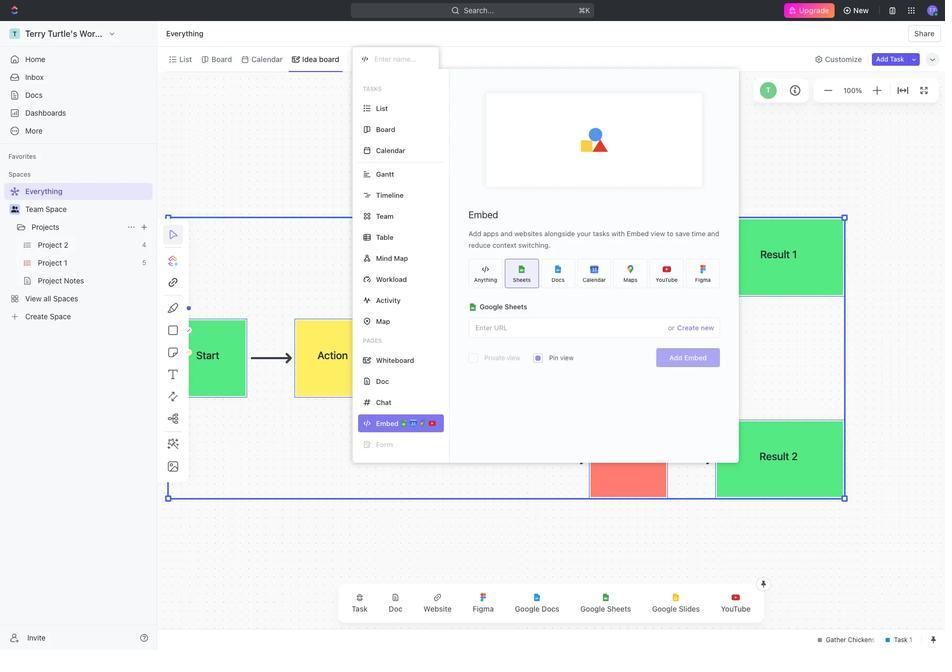 Task type: locate. For each thing, give the bounding box(es) containing it.
user group image
[[11, 206, 19, 213]]

docs inside 'docs' link
[[25, 91, 43, 99]]

2 horizontal spatial calendar
[[583, 277, 607, 283]]

embed down or create new
[[685, 354, 708, 362]]

doc right task button
[[389, 605, 403, 614]]

list
[[180, 54, 192, 63], [376, 104, 388, 112]]

website
[[424, 605, 452, 614]]

google sheets
[[480, 303, 528, 311], [581, 605, 632, 614]]

customize
[[826, 54, 863, 63]]

doc
[[376, 377, 389, 386], [389, 605, 403, 614]]

pin view
[[550, 354, 574, 362]]

doc button
[[381, 587, 411, 620]]

with
[[612, 230, 625, 238]]

team up the table
[[376, 212, 394, 220]]

1 horizontal spatial and
[[708, 230, 720, 238]]

idea board link
[[300, 52, 340, 67]]

youtube right 'maps'
[[656, 277, 678, 283]]

add apps and websites alongside your tasks with embed view to save time and reduce context switching.
[[469, 230, 720, 250]]

1 vertical spatial google sheets
[[581, 605, 632, 614]]

view left to
[[651, 230, 666, 238]]

0 horizontal spatial list
[[180, 54, 192, 63]]

embed right with
[[627, 230, 649, 238]]

list down tasks
[[376, 104, 388, 112]]

tree
[[4, 183, 153, 325]]

task
[[891, 55, 905, 63], [352, 605, 368, 614]]

add inside add apps and websites alongside your tasks with embed view to save time and reduce context switching.
[[469, 230, 482, 238]]

add task button
[[873, 53, 909, 66]]

0 vertical spatial task
[[891, 55, 905, 63]]

list inside "link"
[[180, 54, 192, 63]]

google for google docs button
[[515, 605, 540, 614]]

team space link
[[25, 201, 151, 218]]

2 horizontal spatial view
[[651, 230, 666, 238]]

team right user group icon
[[25, 205, 44, 214]]

task button
[[344, 587, 376, 620]]

time
[[692, 230, 706, 238]]

1 horizontal spatial task
[[891, 55, 905, 63]]

figma inside button
[[473, 605, 494, 614]]

youtube
[[656, 277, 678, 283], [722, 605, 751, 614]]

and up context
[[501, 230, 513, 238]]

1 vertical spatial add
[[469, 230, 482, 238]]

1 and from the left
[[501, 230, 513, 238]]

0 vertical spatial board
[[212, 54, 232, 63]]

0 horizontal spatial and
[[501, 230, 513, 238]]

1 vertical spatial figma
[[473, 605, 494, 614]]

1 vertical spatial sheets
[[505, 303, 528, 311]]

slides
[[679, 605, 701, 614]]

2 vertical spatial embed
[[685, 354, 708, 362]]

and right time
[[708, 230, 720, 238]]

team for team space
[[25, 205, 44, 214]]

calendar
[[252, 54, 283, 63], [376, 146, 406, 155], [583, 277, 607, 283]]

figma down time
[[696, 277, 711, 283]]

docs link
[[4, 87, 153, 104]]

tree containing team space
[[4, 183, 153, 325]]

team
[[25, 205, 44, 214], [376, 212, 394, 220]]

1 vertical spatial youtube
[[722, 605, 751, 614]]

dashboards link
[[4, 105, 153, 122]]

idea board
[[303, 54, 340, 63]]

google
[[480, 303, 503, 311], [515, 605, 540, 614], [581, 605, 606, 614], [653, 605, 678, 614]]

save
[[676, 230, 691, 238]]

1 vertical spatial embed
[[627, 230, 649, 238]]

table
[[376, 233, 394, 241]]

view
[[366, 54, 383, 63]]

0 horizontal spatial youtube
[[656, 277, 678, 283]]

1 horizontal spatial team
[[376, 212, 394, 220]]

1 horizontal spatial board
[[376, 125, 396, 133]]

youtube inside button
[[722, 605, 751, 614]]

add for add apps and websites alongside your tasks with embed view to save time and reduce context switching.
[[469, 230, 482, 238]]

view inside add apps and websites alongside your tasks with embed view to save time and reduce context switching.
[[651, 230, 666, 238]]

0 horizontal spatial board
[[212, 54, 232, 63]]

0 horizontal spatial team
[[25, 205, 44, 214]]

0 vertical spatial map
[[394, 254, 408, 262]]

new button
[[839, 2, 876, 19]]

embed inside add apps and websites alongside your tasks with embed view to save time and reduce context switching.
[[627, 230, 649, 238]]

1 vertical spatial calendar
[[376, 146, 406, 155]]

and
[[501, 230, 513, 238], [708, 230, 720, 238]]

1 horizontal spatial figma
[[696, 277, 711, 283]]

create
[[678, 323, 700, 332]]

private
[[485, 354, 505, 362]]

task inside button
[[352, 605, 368, 614]]

alongside
[[545, 230, 576, 238]]

board right the "list" "link"
[[212, 54, 232, 63]]

add up reduce
[[469, 230, 482, 238]]

spaces
[[8, 171, 31, 178]]

team inside team space link
[[25, 205, 44, 214]]

google inside button
[[581, 605, 606, 614]]

0 vertical spatial calendar
[[252, 54, 283, 63]]

1 horizontal spatial add
[[670, 354, 683, 362]]

google slides
[[653, 605, 701, 614]]

0 horizontal spatial map
[[376, 317, 390, 326]]

2 horizontal spatial add
[[877, 55, 889, 63]]

1 horizontal spatial view
[[561, 354, 574, 362]]

0 vertical spatial list
[[180, 54, 192, 63]]

website button
[[416, 587, 461, 620]]

add task
[[877, 55, 905, 63]]

doc up chat
[[376, 377, 389, 386]]

view right private at the right of the page
[[507, 354, 521, 362]]

inbox
[[25, 73, 44, 82]]

2 vertical spatial calendar
[[583, 277, 607, 283]]

map
[[394, 254, 408, 262], [376, 317, 390, 326]]

everything
[[166, 29, 204, 38]]

add
[[877, 55, 889, 63], [469, 230, 482, 238], [670, 354, 683, 362]]

view
[[651, 230, 666, 238], [507, 354, 521, 362], [561, 354, 574, 362]]

1 vertical spatial doc
[[389, 605, 403, 614]]

0 vertical spatial google sheets
[[480, 303, 528, 311]]

0 horizontal spatial task
[[352, 605, 368, 614]]

0 vertical spatial add
[[877, 55, 889, 63]]

google docs button
[[507, 587, 568, 620]]

idea
[[303, 54, 317, 63]]

docs inside google docs button
[[542, 605, 560, 614]]

2 vertical spatial add
[[670, 354, 683, 362]]

1 horizontal spatial youtube
[[722, 605, 751, 614]]

1 vertical spatial task
[[352, 605, 368, 614]]

map right mind
[[394, 254, 408, 262]]

1 horizontal spatial embed
[[627, 230, 649, 238]]

projects
[[32, 223, 59, 232]]

google docs
[[515, 605, 560, 614]]

sidebar navigation
[[0, 21, 157, 651]]

0 horizontal spatial add
[[469, 230, 482, 238]]

sheets
[[513, 277, 531, 283], [505, 303, 528, 311], [608, 605, 632, 614]]

calendar up gantt
[[376, 146, 406, 155]]

embed inside "add embed" button
[[685, 354, 708, 362]]

gantt
[[376, 170, 395, 178]]

reduce
[[469, 241, 491, 250]]

docs
[[25, 91, 43, 99], [552, 277, 565, 283], [542, 605, 560, 614]]

inbox link
[[4, 69, 153, 86]]

add down or at the right of page
[[670, 354, 683, 362]]

0 vertical spatial embed
[[469, 210, 499, 221]]

calendar left 'maps'
[[583, 277, 607, 283]]

0 vertical spatial sheets
[[513, 277, 531, 283]]

add right the customize
[[877, 55, 889, 63]]

1 vertical spatial docs
[[552, 277, 565, 283]]

favorites button
[[4, 151, 40, 163]]

2 vertical spatial sheets
[[608, 605, 632, 614]]

1 vertical spatial board
[[376, 125, 396, 133]]

board
[[212, 54, 232, 63], [376, 125, 396, 133]]

maps
[[624, 277, 638, 283]]

youtube right slides on the right bottom
[[722, 605, 751, 614]]

google sheets button
[[572, 587, 640, 620]]

1 horizontal spatial google sheets
[[581, 605, 632, 614]]

view right pin
[[561, 354, 574, 362]]

0 horizontal spatial calendar
[[252, 54, 283, 63]]

whiteboard
[[376, 356, 414, 365]]

Enter URL text field
[[470, 318, 669, 337]]

0 horizontal spatial view
[[507, 354, 521, 362]]

1 vertical spatial list
[[376, 104, 388, 112]]

calendar left the idea
[[252, 54, 283, 63]]

board down tasks
[[376, 125, 396, 133]]

0 horizontal spatial figma
[[473, 605, 494, 614]]

0 vertical spatial youtube
[[656, 277, 678, 283]]

2 vertical spatial docs
[[542, 605, 560, 614]]

0 horizontal spatial google sheets
[[480, 303, 528, 311]]

map down the activity
[[376, 317, 390, 326]]

2 horizontal spatial embed
[[685, 354, 708, 362]]

figma right website
[[473, 605, 494, 614]]

list link
[[177, 52, 192, 67]]

embed up "apps"
[[469, 210, 499, 221]]

0 vertical spatial docs
[[25, 91, 43, 99]]

google for google slides button
[[653, 605, 678, 614]]

0 horizontal spatial embed
[[469, 210, 499, 221]]

list down everything link
[[180, 54, 192, 63]]

0 vertical spatial figma
[[696, 277, 711, 283]]



Task type: vqa. For each thing, say whether or not it's contained in the screenshot.
trap's FOOD
no



Task type: describe. For each thing, give the bounding box(es) containing it.
0 vertical spatial doc
[[376, 377, 389, 386]]

mind map
[[376, 254, 408, 262]]

board
[[319, 54, 340, 63]]

pin
[[550, 354, 559, 362]]

⌘k
[[579, 6, 591, 15]]

tree inside sidebar navigation
[[4, 183, 153, 325]]

projects link
[[32, 219, 123, 236]]

workload
[[376, 275, 407, 283]]

100%
[[844, 86, 863, 95]]

anything
[[475, 277, 498, 283]]

t
[[767, 86, 771, 94]]

share
[[915, 29, 935, 38]]

youtube button
[[713, 587, 760, 620]]

private view
[[485, 354, 521, 362]]

search...
[[464, 6, 494, 15]]

mind
[[376, 254, 392, 262]]

Enter name... field
[[374, 54, 431, 64]]

share button
[[909, 25, 942, 42]]

team space
[[25, 205, 67, 214]]

or
[[669, 323, 675, 332]]

dashboards
[[25, 108, 66, 117]]

home link
[[4, 51, 153, 68]]

new
[[701, 323, 715, 332]]

to
[[668, 230, 674, 238]]

everything link
[[164, 27, 206, 40]]

add embed button
[[657, 348, 721, 367]]

upgrade
[[800, 6, 830, 15]]

home
[[25, 55, 45, 64]]

activity
[[376, 296, 401, 305]]

switching.
[[519, 241, 551, 250]]

1 horizontal spatial map
[[394, 254, 408, 262]]

new
[[854, 6, 870, 15]]

invite
[[27, 634, 46, 642]]

1 horizontal spatial calendar
[[376, 146, 406, 155]]

task inside button
[[891, 55, 905, 63]]

websites
[[515, 230, 543, 238]]

100% button
[[842, 84, 865, 97]]

tasks
[[363, 85, 382, 92]]

add for add task
[[877, 55, 889, 63]]

board link
[[210, 52, 232, 67]]

team for team
[[376, 212, 394, 220]]

context
[[493, 241, 517, 250]]

sheets inside button
[[608, 605, 632, 614]]

add for add embed
[[670, 354, 683, 362]]

form
[[376, 440, 393, 449]]

1 horizontal spatial list
[[376, 104, 388, 112]]

google for google sheets button
[[581, 605, 606, 614]]

google sheets inside button
[[581, 605, 632, 614]]

view for pin view
[[561, 354, 574, 362]]

calendar inside calendar link
[[252, 54, 283, 63]]

or create new
[[669, 323, 715, 332]]

customize button
[[812, 52, 866, 67]]

timeline
[[376, 191, 404, 199]]

1 vertical spatial map
[[376, 317, 390, 326]]

view for private view
[[507, 354, 521, 362]]

apps
[[484, 230, 499, 238]]

add embed
[[670, 354, 708, 362]]

figma button
[[465, 587, 503, 620]]

chat
[[376, 398, 392, 407]]

tasks
[[593, 230, 610, 238]]

google slides button
[[644, 587, 709, 620]]

favorites
[[8, 153, 36, 161]]

view button
[[353, 47, 387, 72]]

view button
[[353, 52, 387, 67]]

doc inside button
[[389, 605, 403, 614]]

pages
[[363, 337, 382, 344]]

2 and from the left
[[708, 230, 720, 238]]

upgrade link
[[785, 3, 835, 18]]

your
[[577, 230, 592, 238]]

space
[[46, 205, 67, 214]]

calendar link
[[250, 52, 283, 67]]



